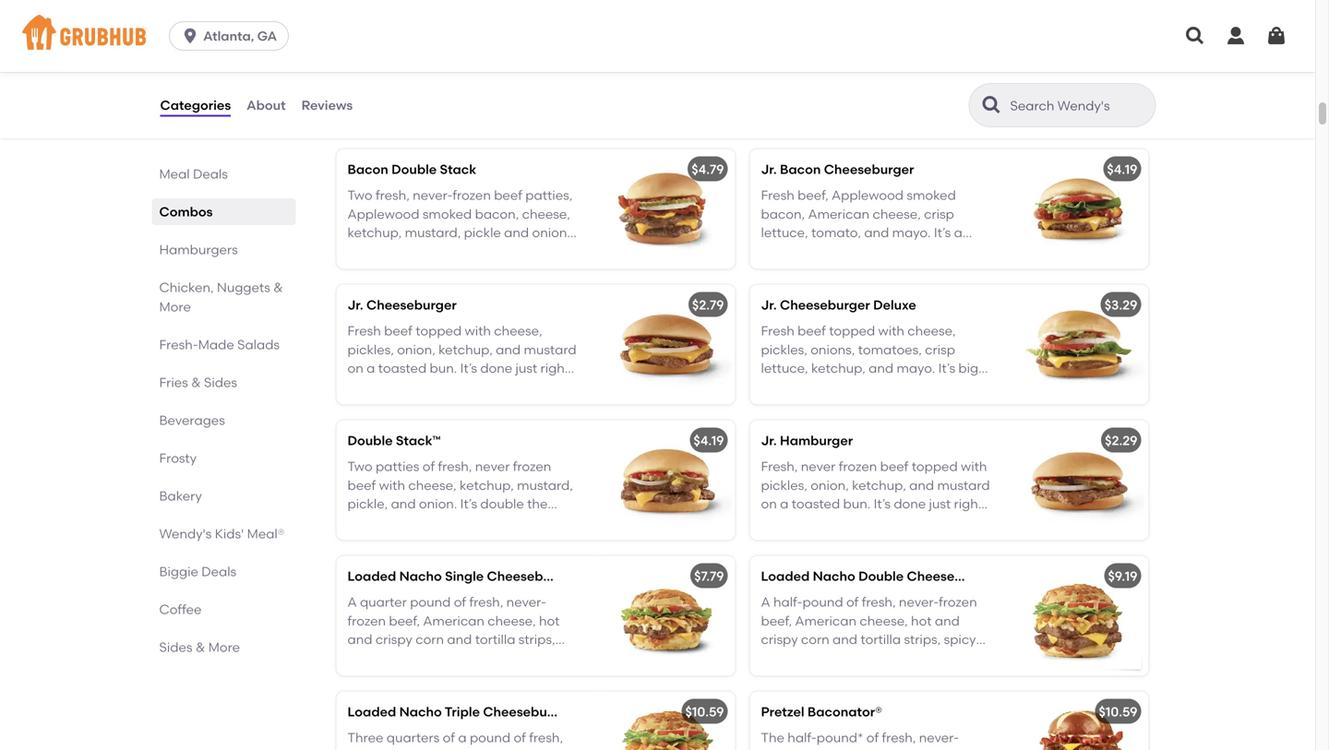 Task type: describe. For each thing, give the bounding box(es) containing it.
jr. bacon cheeseburger
[[761, 161, 914, 177]]

$4.79
[[692, 161, 724, 177]]

and inside two fresh, never-frozen beef patties, applewood smoked bacon, cheese, ketchup, mustard, pickle and onion. bacon makes even the double stack better.
[[504, 225, 529, 241]]

mustard, inside two patties of fresh, never frozen beef with cheese, ketchup, mustard, pickle, and onion. it's double the fresh beef, stacked with deliciousness.
[[517, 478, 573, 493]]

two for two patties of fresh, never frozen beef with cheese, ketchup, mustard, pickle, and onion. it's double the fresh beef, stacked with deliciousness.
[[348, 459, 373, 475]]

right, inside the fresh beef topped with cheese, pickles, onion, ketchup, and mustard on a toasted bun. it's done just right, and just the right size.
[[541, 361, 573, 376]]

pickles, inside fresh, never frozen beef topped with pickles, onion, ketchup, and mustard on a toasted bun. it's done just right, and just the right size.
[[761, 478, 808, 493]]

nacho for single
[[399, 568, 442, 584]]

ketchup, inside fresh, never frozen beef topped with pickles, onion, ketchup, and mustard on a toasted bun. it's done just right, and just the right size.
[[852, 478, 906, 493]]

fresh
[[348, 515, 378, 531]]

jr. for jr. cheeseburger
[[348, 297, 363, 313]]

a inside fresh, never frozen beef topped with pickles, onion, ketchup, and mustard on a toasted bun. it's done just right, and just the right size.
[[780, 496, 789, 512]]

never inside fresh, never frozen beef topped with pickles, onion, ketchup, and mustard on a toasted bun. it's done just right, and just the right size.
[[801, 459, 836, 475]]

atlanta, ga button
[[169, 21, 296, 51]]

chicken, nuggets & more
[[159, 280, 283, 315]]

pickle
[[464, 225, 501, 241]]

onion, inside the fresh beef topped with cheese, pickles, onion, ketchup, and mustard on a toasted bun. it's done just right, and just the right size.
[[397, 342, 435, 358]]

ketchup, inside two fresh, never-frozen beef patties, applewood smoked bacon, cheese, ketchup, mustard, pickle and onion. bacon makes even the double stack better.
[[348, 225, 402, 241]]

made
[[198, 337, 234, 353]]

reviews button
[[301, 72, 354, 138]]

nuggets
[[217, 280, 270, 295]]

sides & more
[[159, 640, 240, 655]]

lettuce, inside fresh beef topped with cheese, pickles, onions, tomatoes, crisp lettuce, ketchup, and mayo. it's big flavor at a junior price.
[[761, 361, 808, 376]]

2 horizontal spatial svg image
[[1266, 25, 1288, 47]]

with inside the fresh beef topped with cheese, pickles, onion, ketchup, and mustard on a toasted bun. it's done just right, and just the right size.
[[465, 323, 491, 339]]

it's inside the fresh beef topped with cheese, pickles, onion, ketchup, and mustard on a toasted bun. it's done just right, and just the right size.
[[460, 361, 477, 376]]

baconator®
[[808, 704, 882, 720]]

loaded for loaded nacho triple cheeseburger
[[348, 704, 396, 720]]

atlanta,
[[203, 28, 254, 44]]

tomato,
[[811, 225, 861, 241]]

of inside two patties of fresh, never frozen beef with cheese, ketchup, mustard, pickle, and onion. it's double the fresh beef, stacked with deliciousness.
[[423, 459, 435, 475]]

$3.29
[[1105, 297, 1138, 313]]

fries
[[159, 375, 188, 390]]

right, inside fresh, never frozen beef topped with pickles, onion, ketchup, and mustard on a toasted bun. it's done just right, and just the right size.
[[954, 496, 987, 512]]

chicken,
[[159, 280, 214, 295]]

a inside fresh beef, applewood smoked bacon, american cheese, crisp lettuce, tomato, and mayo. it's a favorite of bacon lovers everywhere.
[[954, 225, 963, 241]]

$7.79
[[694, 568, 724, 584]]

fries & sides
[[159, 375, 237, 390]]

jr. hamburger
[[761, 433, 853, 448]]

two patties of fresh, never frozen beef with cheese, ketchup, mustard, pickle, and onion. it's double the fresh beef, stacked with deliciousness.
[[348, 459, 573, 550]]

beef inside fresh beef topped with cheese, pickles, onions, tomatoes, crisp lettuce, ketchup, and mayo. it's big flavor at a junior price.
[[798, 323, 826, 339]]

Search Wendy's search field
[[1009, 97, 1150, 114]]

a inside fresh beef topped with cheese, pickles, onions, tomatoes, crisp lettuce, ketchup, and mayo. it's big flavor at a junior price.
[[816, 379, 825, 395]]

nacho for triple
[[399, 704, 442, 720]]

american
[[808, 206, 870, 222]]

fresh-
[[159, 337, 198, 353]]

$4.19 for fresh beef, applewood smoked bacon, american cheese, crisp lettuce, tomato, and mayo. it's a favorite of bacon lovers everywhere.
[[1107, 161, 1138, 177]]

main navigation navigation
[[0, 0, 1315, 72]]

two fresh, never-frozen beef patties, applewood smoked bacon, cheese, ketchup, mustard, pickle and onion. bacon makes even the double stack better.
[[348, 187, 576, 278]]

deals for meal deals
[[193, 166, 228, 182]]

onions,
[[811, 342, 855, 358]]

jr. cheeseburger
[[348, 297, 457, 313]]

it's inside fresh, never frozen beef topped with pickles, onion, ketchup, and mustard on a toasted bun. it's done just right, and just the right size.
[[874, 496, 891, 512]]

jr. for jr. hamburger
[[761, 433, 777, 448]]

fresh for fresh beef topped with cheese, pickles, onions, tomatoes, crisp lettuce, ketchup, and mayo. it's big flavor at a junior price.
[[761, 323, 795, 339]]

beef, inside fresh beef, applewood smoked bacon, american cheese, crisp lettuce, tomato, and mayo. it's a favorite of bacon lovers everywhere.
[[798, 187, 829, 203]]

of inside fresh beef, applewood smoked bacon, american cheese, crisp lettuce, tomato, and mayo. it's a favorite of bacon lovers everywhere.
[[812, 244, 824, 259]]

cheese, inside two fresh, never-frozen beef patties, applewood smoked bacon, cheese, ketchup, mustard, pickle and onion. bacon makes even the double stack better.
[[522, 206, 570, 222]]

mustard inside fresh, never frozen beef topped with pickles, onion, ketchup, and mustard on a toasted bun. it's done just right, and just the right size.
[[937, 478, 990, 493]]

beef inside fresh, never frozen beef topped with pickles, onion, ketchup, and mustard on a toasted bun. it's done just right, and just the right size.
[[880, 459, 909, 475]]

stacked
[[415, 515, 465, 531]]

jr. bacon cheeseburger image
[[1010, 149, 1149, 269]]

pickle,
[[348, 496, 388, 512]]

ketchup, inside the fresh beef topped with cheese, pickles, onion, ketchup, and mustard on a toasted bun. it's done just right, and just the right size.
[[439, 342, 493, 358]]

hamburgers
[[159, 242, 238, 258]]

triple
[[445, 704, 480, 720]]

double
[[480, 496, 524, 512]]

bacon double stack
[[348, 161, 477, 177]]

crisp inside fresh beef, applewood smoked bacon, american cheese, crisp lettuce, tomato, and mayo. it's a favorite of bacon lovers everywhere.
[[924, 206, 954, 222]]

$9.19
[[1108, 568, 1138, 584]]

stack inside two fresh, never-frozen beef patties, applewood smoked bacon, cheese, ketchup, mustard, pickle and onion. bacon makes even the double stack better.
[[540, 244, 576, 259]]

mayo. inside fresh beef topped with cheese, pickles, onions, tomatoes, crisp lettuce, ketchup, and mayo. it's big flavor at a junior price.
[[897, 361, 935, 376]]

smoked inside two fresh, never-frozen beef patties, applewood smoked bacon, cheese, ketchup, mustard, pickle and onion. bacon makes even the double stack better.
[[423, 206, 472, 222]]

even
[[435, 244, 465, 259]]

& for more
[[196, 640, 205, 655]]

wendy's kids' meal®
[[159, 526, 285, 542]]

fresh beef topped with cheese, pickles, onions, tomatoes, crisp lettuce, ketchup, and mayo. it's big flavor at a junior price.
[[761, 323, 979, 395]]

onion, inside fresh, never frozen beef topped with pickles, onion, ketchup, and mustard on a toasted bun. it's done just right, and just the right size.
[[811, 478, 849, 493]]

ga
[[257, 28, 277, 44]]

size. inside fresh, never frozen beef topped with pickles, onion, ketchup, and mustard on a toasted bun. it's done just right, and just the right size.
[[870, 515, 896, 531]]

nacho for double
[[813, 568, 856, 584]]

0 vertical spatial stack
[[440, 161, 477, 177]]

jr. for jr. cheeseburger deluxe
[[761, 297, 777, 313]]

1 horizontal spatial sides
[[204, 375, 237, 390]]

on inside the fresh beef topped with cheese, pickles, onion, ketchup, and mustard on a toasted bun. it's done just right, and just the right size.
[[348, 361, 363, 376]]

salads
[[237, 337, 280, 353]]

tomatoes,
[[858, 342, 922, 358]]

kids'
[[215, 526, 244, 542]]

deals for biggie deals
[[202, 564, 236, 580]]

svg image
[[1225, 25, 1247, 47]]

lovers
[[871, 244, 907, 259]]

pretzel
[[761, 704, 805, 720]]

loaded for loaded nacho double cheeseburger
[[761, 568, 810, 584]]

bakery
[[159, 488, 202, 504]]

it's inside fresh beef, applewood smoked bacon, american cheese, crisp lettuce, tomato, and mayo. it's a favorite of bacon lovers everywhere.
[[934, 225, 951, 241]]

flavor
[[761, 379, 796, 395]]

two for two fresh, never-frozen beef patties, applewood smoked bacon, cheese, ketchup, mustard, pickle and onion. bacon makes even the double stack better.
[[348, 187, 373, 203]]

beef, inside two patties of fresh, never frozen beef with cheese, ketchup, mustard, pickle, and onion. it's double the fresh beef, stacked with deliciousness.
[[381, 515, 412, 531]]

fresh beef, applewood smoked bacon, american cheese, crisp lettuce, tomato, and mayo. it's a favorite of bacon lovers everywhere.
[[761, 187, 986, 259]]

smoked inside fresh beef, applewood smoked bacon, american cheese, crisp lettuce, tomato, and mayo. it's a favorite of bacon lovers everywhere.
[[907, 187, 956, 203]]

the inside two patties of fresh, never frozen beef with cheese, ketchup, mustard, pickle, and onion. it's double the fresh beef, stacked with deliciousness.
[[527, 496, 548, 512]]

the inside fresh, never frozen beef topped with pickles, onion, ketchup, and mustard on a toasted bun. it's done just right, and just the right size.
[[814, 515, 835, 531]]

loaded nacho triple cheeseburger image
[[597, 692, 735, 751]]

bacon, inside fresh beef, applewood smoked bacon, american cheese, crisp lettuce, tomato, and mayo. it's a favorite of bacon lovers everywhere.
[[761, 206, 805, 222]]

loaded nacho double cheeseburger
[[761, 568, 997, 584]]

pretzel baconator®
[[761, 704, 882, 720]]

frozen inside two patties of fresh, never frozen beef with cheese, ketchup, mustard, pickle, and onion. it's double the fresh beef, stacked with deliciousness.
[[513, 459, 551, 475]]

fresh,
[[761, 459, 798, 475]]

meal®
[[247, 526, 285, 542]]

biggie
[[159, 564, 198, 580]]

ketchup, inside fresh beef topped with cheese, pickles, onions, tomatoes, crisp lettuce, ketchup, and mayo. it's big flavor at a junior price.
[[811, 361, 866, 376]]

patties
[[376, 459, 419, 475]]

applewood inside two fresh, never-frozen beef patties, applewood smoked bacon, cheese, ketchup, mustard, pickle and onion. bacon makes even the double stack better.
[[348, 206, 420, 222]]

makes
[[391, 244, 432, 259]]

with inside fresh, never frozen beef topped with pickles, onion, ketchup, and mustard on a toasted bun. it's done just right, and just the right size.
[[961, 459, 987, 475]]

loaded nacho triple cheeseburger
[[348, 704, 573, 720]]



Task type: locate. For each thing, give the bounding box(es) containing it.
loaded left triple
[[348, 704, 396, 720]]

reviews
[[301, 97, 353, 113]]

1 horizontal spatial on
[[761, 496, 777, 512]]

about button
[[246, 72, 287, 138]]

deluxe
[[873, 297, 916, 313]]

0 horizontal spatial $10.59
[[685, 704, 724, 720]]

ketchup,
[[348, 225, 402, 241], [439, 342, 493, 358], [811, 361, 866, 376], [460, 478, 514, 493], [852, 478, 906, 493]]

mayo. down tomatoes,
[[897, 361, 935, 376]]

crisp inside fresh beef topped with cheese, pickles, onions, tomatoes, crisp lettuce, ketchup, and mayo. it's big flavor at a junior price.
[[925, 342, 955, 358]]

jr. up "fresh,"
[[761, 433, 777, 448]]

done
[[480, 361, 513, 376], [894, 496, 926, 512]]

topped
[[416, 323, 462, 339], [829, 323, 875, 339], [912, 459, 958, 475]]

0 horizontal spatial mustard,
[[405, 225, 461, 241]]

ketchup, down hamburger
[[852, 478, 906, 493]]

cheese,
[[522, 206, 570, 222], [873, 206, 921, 222], [494, 323, 542, 339], [908, 323, 956, 339], [408, 478, 457, 493]]

0 vertical spatial $4.19
[[1107, 161, 1138, 177]]

1 horizontal spatial bacon,
[[761, 206, 805, 222]]

more down biggie deals
[[208, 640, 240, 655]]

0 vertical spatial fresh,
[[376, 187, 410, 203]]

0 vertical spatial onion.
[[532, 225, 570, 241]]

0 horizontal spatial size.
[[456, 379, 482, 395]]

1 horizontal spatial applewood
[[832, 187, 904, 203]]

bacon up better.
[[348, 244, 388, 259]]

hamburger
[[780, 433, 853, 448]]

0 vertical spatial beef,
[[798, 187, 829, 203]]

0 horizontal spatial svg image
[[181, 27, 200, 45]]

2 lettuce, from the top
[[761, 361, 808, 376]]

1 horizontal spatial more
[[208, 640, 240, 655]]

cheeseburger
[[824, 161, 914, 177], [367, 297, 457, 313], [780, 297, 870, 313], [487, 568, 577, 584], [907, 568, 997, 584], [483, 704, 573, 720]]

ketchup, up better.
[[348, 225, 402, 241]]

1 horizontal spatial of
[[812, 244, 824, 259]]

1 vertical spatial toasted
[[792, 496, 840, 512]]

loaded nacho double cheeseburger image
[[1010, 556, 1149, 676]]

double down pickle
[[492, 244, 537, 259]]

0 horizontal spatial bacon,
[[475, 206, 519, 222]]

0 vertical spatial lettuce,
[[761, 225, 808, 241]]

more down chicken,
[[159, 299, 191, 315]]

right up stack™ in the left bottom of the page
[[424, 379, 453, 395]]

mustard, up even
[[405, 225, 461, 241]]

fresh for fresh beef, applewood smoked bacon, american cheese, crisp lettuce, tomato, and mayo. it's a favorite of bacon lovers everywhere.
[[761, 187, 795, 203]]

beef, up american
[[798, 187, 829, 203]]

atlanta, ga
[[203, 28, 277, 44]]

smoked
[[907, 187, 956, 203], [423, 206, 472, 222]]

bacon, inside two fresh, never-frozen beef patties, applewood smoked bacon, cheese, ketchup, mustard, pickle and onion. bacon makes even the double stack better.
[[475, 206, 519, 222]]

0 vertical spatial mustard
[[524, 342, 577, 358]]

smoked down never-
[[423, 206, 472, 222]]

1 horizontal spatial frozen
[[513, 459, 551, 475]]

lettuce, inside fresh beef, applewood smoked bacon, american cheese, crisp lettuce, tomato, and mayo. it's a favorite of bacon lovers everywhere.
[[761, 225, 808, 241]]

it's
[[934, 225, 951, 241], [460, 361, 477, 376], [939, 361, 956, 376], [460, 496, 477, 512], [874, 496, 891, 512]]

1 lettuce, from the top
[[761, 225, 808, 241]]

and inside fresh beef, applewood smoked bacon, american cheese, crisp lettuce, tomato, and mayo. it's a favorite of bacon lovers everywhere.
[[864, 225, 889, 241]]

bun. down jr. cheeseburger
[[430, 361, 457, 376]]

0 horizontal spatial done
[[480, 361, 513, 376]]

1 two from the top
[[348, 187, 373, 203]]

0 horizontal spatial frozen
[[453, 187, 491, 203]]

on inside fresh, never frozen beef topped with pickles, onion, ketchup, and mustard on a toasted bun. it's done just right, and just the right size.
[[761, 496, 777, 512]]

lettuce, up flavor at the right bottom of page
[[761, 361, 808, 376]]

ketchup, up the double
[[460, 478, 514, 493]]

0 vertical spatial smoked
[[907, 187, 956, 203]]

onion. inside two patties of fresh, never frozen beef with cheese, ketchup, mustard, pickle, and onion. it's double the fresh beef, stacked with deliciousness.
[[419, 496, 457, 512]]

1 horizontal spatial $4.19
[[1107, 161, 1138, 177]]

lettuce, up "favorite"
[[761, 225, 808, 241]]

stack down patties,
[[540, 244, 576, 259]]

1 never from the left
[[475, 459, 510, 475]]

svg image left svg image
[[1184, 25, 1207, 47]]

it's inside fresh beef topped with cheese, pickles, onions, tomatoes, crisp lettuce, ketchup, and mayo. it's big flavor at a junior price.
[[939, 361, 956, 376]]

on down "fresh,"
[[761, 496, 777, 512]]

size. inside the fresh beef topped with cheese, pickles, onion, ketchup, and mustard on a toasted bun. it's done just right, and just the right size.
[[456, 379, 482, 395]]

1 vertical spatial size.
[[870, 515, 896, 531]]

0 horizontal spatial right,
[[541, 361, 573, 376]]

beef up onions, at the top
[[798, 323, 826, 339]]

patties,
[[526, 187, 573, 203]]

mayo. inside fresh beef, applewood smoked bacon, american cheese, crisp lettuce, tomato, and mayo. it's a favorite of bacon lovers everywhere.
[[892, 225, 931, 241]]

0 vertical spatial done
[[480, 361, 513, 376]]

1 horizontal spatial never
[[801, 459, 836, 475]]

combos
[[159, 204, 213, 220]]

meal deals
[[159, 166, 228, 182]]

better.
[[348, 262, 389, 278]]

0 vertical spatial crisp
[[924, 206, 954, 222]]

about
[[247, 97, 286, 113]]

applewood up american
[[832, 187, 904, 203]]

jr. hamburger image
[[1010, 420, 1149, 540]]

fresh, down stack™ in the left bottom of the page
[[438, 459, 472, 475]]

at
[[800, 379, 813, 395]]

& right nuggets
[[273, 280, 283, 295]]

beef
[[494, 187, 522, 203], [384, 323, 413, 339], [798, 323, 826, 339], [880, 459, 909, 475], [348, 478, 376, 493]]

0 horizontal spatial bun.
[[430, 361, 457, 376]]

everywhere.
[[911, 244, 986, 259]]

0 vertical spatial &
[[273, 280, 283, 295]]

fresh, down the bacon double stack
[[376, 187, 410, 203]]

nacho left triple
[[399, 704, 442, 720]]

1 vertical spatial onion.
[[419, 496, 457, 512]]

of down stack™ in the left bottom of the page
[[423, 459, 435, 475]]

0 vertical spatial applewood
[[832, 187, 904, 203]]

with inside fresh beef topped with cheese, pickles, onions, tomatoes, crisp lettuce, ketchup, and mayo. it's big flavor at a junior price.
[[878, 323, 905, 339]]

fresh inside the fresh beef topped with cheese, pickles, onion, ketchup, and mustard on a toasted bun. it's done just right, and just the right size.
[[348, 323, 381, 339]]

1 vertical spatial mayo.
[[897, 361, 935, 376]]

1 horizontal spatial svg image
[[1184, 25, 1207, 47]]

frozen down hamburger
[[839, 459, 877, 475]]

big bacon classic® double image
[[597, 13, 735, 133]]

jr. cheeseburger deluxe image
[[1010, 285, 1149, 405]]

1 vertical spatial fresh,
[[438, 459, 472, 475]]

stack up never-
[[440, 161, 477, 177]]

1 vertical spatial bun.
[[843, 496, 871, 512]]

0 vertical spatial size.
[[456, 379, 482, 395]]

never up the double
[[475, 459, 510, 475]]

0 horizontal spatial never
[[475, 459, 510, 475]]

fresh, inside two fresh, never-frozen beef patties, applewood smoked bacon, cheese, ketchup, mustard, pickle and onion. bacon makes even the double stack better.
[[376, 187, 410, 203]]

fresh inside fresh beef topped with cheese, pickles, onions, tomatoes, crisp lettuce, ketchup, and mayo. it's big flavor at a junior price.
[[761, 323, 795, 339]]

1 $10.59 from the left
[[685, 704, 724, 720]]

mustard,
[[405, 225, 461, 241], [517, 478, 573, 493]]

cheese, inside fresh beef topped with cheese, pickles, onions, tomatoes, crisp lettuce, ketchup, and mayo. it's big flavor at a junior price.
[[908, 323, 956, 339]]

fresh down jr. cheeseburger
[[348, 323, 381, 339]]

applewood up makes
[[348, 206, 420, 222]]

1 vertical spatial stack
[[540, 244, 576, 259]]

& for sides
[[191, 375, 201, 390]]

2 two from the top
[[348, 459, 373, 475]]

never
[[475, 459, 510, 475], [801, 459, 836, 475]]

never inside two patties of fresh, never frozen beef with cheese, ketchup, mustard, pickle, and onion. it's double the fresh beef, stacked with deliciousness.
[[475, 459, 510, 475]]

$10.59 for loaded nacho triple cheeseburger
[[685, 704, 724, 720]]

mustard, inside two fresh, never-frozen beef patties, applewood smoked bacon, cheese, ketchup, mustard, pickle and onion. bacon makes even the double stack better.
[[405, 225, 461, 241]]

& right the fries
[[191, 375, 201, 390]]

onion.
[[532, 225, 570, 241], [419, 496, 457, 512]]

deals down wendy's kids' meal®
[[202, 564, 236, 580]]

nacho left single
[[399, 568, 442, 584]]

$4.19
[[1107, 161, 1138, 177], [694, 433, 724, 448]]

1 horizontal spatial onion,
[[811, 478, 849, 493]]

bacon, up pickle
[[475, 206, 519, 222]]

fresh,
[[376, 187, 410, 203], [438, 459, 472, 475]]

pickles, for on
[[348, 342, 394, 358]]

of down the tomato,
[[812, 244, 824, 259]]

1 vertical spatial mustard
[[937, 478, 990, 493]]

frozen up the double
[[513, 459, 551, 475]]

double up the patties
[[348, 433, 393, 448]]

1 horizontal spatial bun.
[[843, 496, 871, 512]]

1 horizontal spatial onion.
[[532, 225, 570, 241]]

fresh-made salads
[[159, 337, 280, 353]]

jr. down better.
[[348, 297, 363, 313]]

bacon, up "favorite"
[[761, 206, 805, 222]]

svg image right svg image
[[1266, 25, 1288, 47]]

1 horizontal spatial toasted
[[792, 496, 840, 512]]

fresh, never frozen beef topped with pickles, onion, ketchup, and mustard on a toasted bun. it's done just right, and just the right size.
[[761, 459, 990, 531]]

$4.19 for two patties of fresh, never frozen beef with cheese, ketchup, mustard, pickle, and onion. it's double the fresh beef, stacked with deliciousness.
[[694, 433, 724, 448]]

pickles, inside fresh beef topped with cheese, pickles, onions, tomatoes, crisp lettuce, ketchup, and mayo. it's big flavor at a junior price.
[[761, 342, 808, 358]]

1 vertical spatial applewood
[[348, 206, 420, 222]]

a up everywhere.
[[954, 225, 963, 241]]

ketchup, down onions, at the top
[[811, 361, 866, 376]]

1 horizontal spatial mustard
[[937, 478, 990, 493]]

loaded nacho single cheeseburger image
[[597, 556, 735, 676]]

it's inside two patties of fresh, never frozen beef with cheese, ketchup, mustard, pickle, and onion. it's double the fresh beef, stacked with deliciousness.
[[460, 496, 477, 512]]

0 vertical spatial mustard,
[[405, 225, 461, 241]]

1 vertical spatial onion,
[[811, 478, 849, 493]]

single
[[445, 568, 484, 584]]

0 horizontal spatial right
[[424, 379, 453, 395]]

two inside two fresh, never-frozen beef patties, applewood smoked bacon, cheese, ketchup, mustard, pickle and onion. bacon makes even the double stack better.
[[348, 187, 373, 203]]

0 horizontal spatial sides
[[159, 640, 192, 655]]

0 horizontal spatial topped
[[416, 323, 462, 339]]

1 horizontal spatial size.
[[870, 515, 896, 531]]

onion, down hamburger
[[811, 478, 849, 493]]

$10.59 for pretzel baconator®
[[1099, 704, 1138, 720]]

mustard
[[524, 342, 577, 358], [937, 478, 990, 493]]

onion. up the stacked
[[419, 496, 457, 512]]

the down pickle
[[469, 244, 489, 259]]

1 horizontal spatial $10.59
[[1099, 704, 1138, 720]]

double stack™ image
[[597, 420, 735, 540]]

0 horizontal spatial mustard
[[524, 342, 577, 358]]

beef inside two patties of fresh, never frozen beef with cheese, ketchup, mustard, pickle, and onion. it's double the fresh beef, stacked with deliciousness.
[[348, 478, 376, 493]]

the up loaded nacho double cheeseburger
[[814, 515, 835, 531]]

svg image
[[1184, 25, 1207, 47], [1266, 25, 1288, 47], [181, 27, 200, 45]]

1 horizontal spatial stack
[[540, 244, 576, 259]]

categories
[[160, 97, 231, 113]]

beverages
[[159, 413, 225, 428]]

crisp
[[924, 206, 954, 222], [925, 342, 955, 358]]

pickles, up flavor at the right bottom of page
[[761, 342, 808, 358]]

1 vertical spatial $4.19
[[694, 433, 724, 448]]

1 vertical spatial right,
[[954, 496, 987, 512]]

the right the double
[[527, 496, 548, 512]]

0 vertical spatial sides
[[204, 375, 237, 390]]

beef, up deliciousness. on the left bottom of the page
[[381, 515, 412, 531]]

loaded right $7.79
[[761, 568, 810, 584]]

fresh
[[761, 187, 795, 203], [348, 323, 381, 339], [761, 323, 795, 339]]

never down hamburger
[[801, 459, 836, 475]]

the up stack™ in the left bottom of the page
[[400, 379, 421, 395]]

stack™
[[396, 433, 441, 448]]

2 horizontal spatial topped
[[912, 459, 958, 475]]

onion, down jr. cheeseburger
[[397, 342, 435, 358]]

0 vertical spatial mayo.
[[892, 225, 931, 241]]

beef down jr. cheeseburger
[[384, 323, 413, 339]]

1 horizontal spatial right
[[838, 515, 867, 531]]

sides
[[204, 375, 237, 390], [159, 640, 192, 655]]

mayo.
[[892, 225, 931, 241], [897, 361, 935, 376]]

double stack™
[[348, 433, 441, 448]]

1 vertical spatial smoked
[[423, 206, 472, 222]]

cheese, inside fresh beef, applewood smoked bacon, american cheese, crisp lettuce, tomato, and mayo. it's a favorite of bacon lovers everywhere.
[[873, 206, 921, 222]]

0 vertical spatial right
[[424, 379, 453, 395]]

never-
[[413, 187, 453, 203]]

1 vertical spatial done
[[894, 496, 926, 512]]

0 horizontal spatial onion,
[[397, 342, 435, 358]]

onion,
[[397, 342, 435, 358], [811, 478, 849, 493]]

1 vertical spatial deals
[[202, 564, 236, 580]]

1 vertical spatial on
[[761, 496, 777, 512]]

double inside two fresh, never-frozen beef patties, applewood smoked bacon, cheese, ketchup, mustard, pickle and onion. bacon makes even the double stack better.
[[492, 244, 537, 259]]

pickles, for ketchup,
[[761, 342, 808, 358]]

0 horizontal spatial applewood
[[348, 206, 420, 222]]

topped inside fresh beef topped with cheese, pickles, onions, tomatoes, crisp lettuce, ketchup, and mayo. it's big flavor at a junior price.
[[829, 323, 875, 339]]

cheese, inside two patties of fresh, never frozen beef with cheese, ketchup, mustard, pickle, and onion. it's double the fresh beef, stacked with deliciousness.
[[408, 478, 457, 493]]

the
[[469, 244, 489, 259], [400, 379, 421, 395], [527, 496, 548, 512], [814, 515, 835, 531]]

loaded down deliciousness. on the left bottom of the page
[[348, 568, 396, 584]]

toasted down jr. cheeseburger
[[378, 361, 427, 376]]

pickles, down jr. cheeseburger
[[348, 342, 394, 358]]

deals right meal
[[193, 166, 228, 182]]

1 vertical spatial lettuce,
[[761, 361, 808, 376]]

coffee
[[159, 602, 202, 618]]

pickles, inside the fresh beef topped with cheese, pickles, onion, ketchup, and mustard on a toasted bun. it's done just right, and just the right size.
[[348, 342, 394, 358]]

fresh up flavor at the right bottom of page
[[761, 323, 795, 339]]

fresh for fresh beef topped with cheese, pickles, onion, ketchup, and mustard on a toasted bun. it's done just right, and just the right size.
[[348, 323, 381, 339]]

toasted inside fresh, never frozen beef topped with pickles, onion, ketchup, and mustard on a toasted bun. it's done just right, and just the right size.
[[792, 496, 840, 512]]

smoked up everywhere.
[[907, 187, 956, 203]]

two left the patties
[[348, 459, 373, 475]]

double up never-
[[392, 161, 437, 177]]

1 horizontal spatial mustard,
[[517, 478, 573, 493]]

bacon up american
[[780, 161, 821, 177]]

right inside the fresh beef topped with cheese, pickles, onion, ketchup, and mustard on a toasted bun. it's done just right, and just the right size.
[[424, 379, 453, 395]]

mustard, up the double
[[517, 478, 573, 493]]

cheese, inside the fresh beef topped with cheese, pickles, onion, ketchup, and mustard on a toasted bun. it's done just right, and just the right size.
[[494, 323, 542, 339]]

bun. inside the fresh beef topped with cheese, pickles, onion, ketchup, and mustard on a toasted bun. it's done just right, and just the right size.
[[430, 361, 457, 376]]

1 vertical spatial crisp
[[925, 342, 955, 358]]

big bacon classic® triple image
[[1010, 13, 1149, 133]]

toasted down "fresh,"
[[792, 496, 840, 512]]

onion. down patties,
[[532, 225, 570, 241]]

jr. down "favorite"
[[761, 297, 777, 313]]

0 vertical spatial on
[[348, 361, 363, 376]]

1 horizontal spatial topped
[[829, 323, 875, 339]]

1 vertical spatial sides
[[159, 640, 192, 655]]

wendy's
[[159, 526, 212, 542]]

fresh inside fresh beef, applewood smoked bacon, american cheese, crisp lettuce, tomato, and mayo. it's a favorite of bacon lovers everywhere.
[[761, 187, 795, 203]]

1 vertical spatial two
[[348, 459, 373, 475]]

0 vertical spatial toasted
[[378, 361, 427, 376]]

applewood
[[832, 187, 904, 203], [348, 206, 420, 222]]

crisp up everywhere.
[[924, 206, 954, 222]]

2 horizontal spatial frozen
[[839, 459, 877, 475]]

0 vertical spatial more
[[159, 299, 191, 315]]

1 vertical spatial more
[[208, 640, 240, 655]]

applewood inside fresh beef, applewood smoked bacon, american cheese, crisp lettuce, tomato, and mayo. it's a favorite of bacon lovers everywhere.
[[832, 187, 904, 203]]

ketchup, down jr. cheeseburger
[[439, 342, 493, 358]]

1 horizontal spatial right,
[[954, 496, 987, 512]]

1 vertical spatial of
[[423, 459, 435, 475]]

bacon
[[828, 244, 868, 259]]

done inside fresh, never frozen beef topped with pickles, onion, ketchup, and mustard on a toasted bun. it's done just right, and just the right size.
[[894, 496, 926, 512]]

nacho down fresh, never frozen beef topped with pickles, onion, ketchup, and mustard on a toasted bun. it's done just right, and just the right size.
[[813, 568, 856, 584]]

right inside fresh, never frozen beef topped with pickles, onion, ketchup, and mustard on a toasted bun. it's done just right, and just the right size.
[[838, 515, 867, 531]]

with
[[465, 323, 491, 339], [878, 323, 905, 339], [961, 459, 987, 475], [379, 478, 405, 493], [468, 515, 495, 531]]

crisp right tomatoes,
[[925, 342, 955, 358]]

a down jr. cheeseburger
[[367, 361, 375, 376]]

sides down the fresh-made salads
[[204, 375, 237, 390]]

topped inside the fresh beef topped with cheese, pickles, onion, ketchup, and mustard on a toasted bun. it's done just right, and just the right size.
[[416, 323, 462, 339]]

the inside the fresh beef topped with cheese, pickles, onion, ketchup, and mustard on a toasted bun. it's done just right, and just the right size.
[[400, 379, 421, 395]]

price.
[[866, 379, 901, 395]]

sides down coffee
[[159, 640, 192, 655]]

jr. cheeseburger image
[[597, 285, 735, 405]]

topped for onion,
[[416, 323, 462, 339]]

deliciousness.
[[348, 534, 434, 550]]

$2.79
[[692, 297, 724, 313]]

1 bacon, from the left
[[475, 206, 519, 222]]

1 vertical spatial beef,
[[381, 515, 412, 531]]

jr. for jr. bacon cheeseburger
[[761, 161, 777, 177]]

loaded nacho single cheeseburger
[[348, 568, 577, 584]]

pickles,
[[348, 342, 394, 358], [761, 342, 808, 358], [761, 478, 808, 493]]

onion. inside two fresh, never-frozen beef patties, applewood smoked bacon, cheese, ketchup, mustard, pickle and onion. bacon makes even the double stack better.
[[532, 225, 570, 241]]

pickles, down "fresh,"
[[761, 478, 808, 493]]

biggie deals
[[159, 564, 236, 580]]

frozen inside two fresh, never-frozen beef patties, applewood smoked bacon, cheese, ketchup, mustard, pickle and onion. bacon makes even the double stack better.
[[453, 187, 491, 203]]

0 vertical spatial bun.
[[430, 361, 457, 376]]

beef up pickle, on the left of the page
[[348, 478, 376, 493]]

topped for onions,
[[829, 323, 875, 339]]

frozen inside fresh, never frozen beef topped with pickles, onion, ketchup, and mustard on a toasted bun. it's done just right, and just the right size.
[[839, 459, 877, 475]]

0 horizontal spatial beef,
[[381, 515, 412, 531]]

& inside chicken, nuggets & more
[[273, 280, 283, 295]]

ketchup, inside two patties of fresh, never frozen beef with cheese, ketchup, mustard, pickle, and onion. it's double the fresh beef, stacked with deliciousness.
[[460, 478, 514, 493]]

a right at
[[816, 379, 825, 395]]

1 vertical spatial &
[[191, 375, 201, 390]]

beef inside two fresh, never-frozen beef patties, applewood smoked bacon, cheese, ketchup, mustard, pickle and onion. bacon makes even the double stack better.
[[494, 187, 522, 203]]

junior
[[828, 379, 862, 395]]

done inside the fresh beef topped with cheese, pickles, onion, ketchup, and mustard on a toasted bun. it's done just right, and just the right size.
[[480, 361, 513, 376]]

the inside two fresh, never-frozen beef patties, applewood smoked bacon, cheese, ketchup, mustard, pickle and onion. bacon makes even the double stack better.
[[469, 244, 489, 259]]

0 horizontal spatial more
[[159, 299, 191, 315]]

jr. right $4.79
[[761, 161, 777, 177]]

0 vertical spatial of
[[812, 244, 824, 259]]

bacon down reviews button
[[348, 161, 388, 177]]

jr. cheeseburger deluxe
[[761, 297, 916, 313]]

meal
[[159, 166, 190, 182]]

0 horizontal spatial toasted
[[378, 361, 427, 376]]

pretzel baconator® image
[[1010, 692, 1149, 751]]

bun. down hamburger
[[843, 496, 871, 512]]

beef left patties,
[[494, 187, 522, 203]]

big
[[959, 361, 979, 376]]

0 vertical spatial right,
[[541, 361, 573, 376]]

0 horizontal spatial $4.19
[[694, 433, 724, 448]]

bun.
[[430, 361, 457, 376], [843, 496, 871, 512]]

toasted inside the fresh beef topped with cheese, pickles, onion, ketchup, and mustard on a toasted bun. it's done just right, and just the right size.
[[378, 361, 427, 376]]

lettuce,
[[761, 225, 808, 241], [761, 361, 808, 376]]

2 never from the left
[[801, 459, 836, 475]]

2 $10.59 from the left
[[1099, 704, 1138, 720]]

two inside two patties of fresh, never frozen beef with cheese, ketchup, mustard, pickle, and onion. it's double the fresh beef, stacked with deliciousness.
[[348, 459, 373, 475]]

beef inside the fresh beef topped with cheese, pickles, onion, ketchup, and mustard on a toasted bun. it's done just right, and just the right size.
[[384, 323, 413, 339]]

bacon
[[348, 161, 388, 177], [780, 161, 821, 177], [348, 244, 388, 259]]

beef down price.
[[880, 459, 909, 475]]

on down jr. cheeseburger
[[348, 361, 363, 376]]

frozen up pickle
[[453, 187, 491, 203]]

double down fresh, never frozen beef topped with pickles, onion, ketchup, and mustard on a toasted bun. it's done just right, and just the right size.
[[859, 568, 904, 584]]

bacon double stack image
[[597, 149, 735, 269]]

frosty
[[159, 451, 197, 466]]

$10.59
[[685, 704, 724, 720], [1099, 704, 1138, 720]]

0 horizontal spatial onion.
[[419, 496, 457, 512]]

0 vertical spatial deals
[[193, 166, 228, 182]]

categories button
[[159, 72, 232, 138]]

0 horizontal spatial on
[[348, 361, 363, 376]]

mustard inside the fresh beef topped with cheese, pickles, onion, ketchup, and mustard on a toasted bun. it's done just right, and just the right size.
[[524, 342, 577, 358]]

$2.29
[[1105, 433, 1138, 448]]

mayo. up lovers
[[892, 225, 931, 241]]

svg image left the atlanta,
[[181, 27, 200, 45]]

0 horizontal spatial stack
[[440, 161, 477, 177]]

& down coffee
[[196, 640, 205, 655]]

just
[[516, 361, 537, 376], [376, 379, 397, 395], [929, 496, 951, 512], [789, 515, 811, 531]]

deals
[[193, 166, 228, 182], [202, 564, 236, 580]]

beef,
[[798, 187, 829, 203], [381, 515, 412, 531]]

a inside the fresh beef topped with cheese, pickles, onion, ketchup, and mustard on a toasted bun. it's done just right, and just the right size.
[[367, 361, 375, 376]]

1 horizontal spatial smoked
[[907, 187, 956, 203]]

two down the bacon double stack
[[348, 187, 373, 203]]

2 bacon, from the left
[[761, 206, 805, 222]]

fresh up "favorite"
[[761, 187, 795, 203]]

0 horizontal spatial of
[[423, 459, 435, 475]]

more
[[159, 299, 191, 315], [208, 640, 240, 655]]

and inside two patties of fresh, never frozen beef with cheese, ketchup, mustard, pickle, and onion. it's double the fresh beef, stacked with deliciousness.
[[391, 496, 416, 512]]

right up loaded nacho double cheeseburger
[[838, 515, 867, 531]]

fresh beef topped with cheese, pickles, onion, ketchup, and mustard on a toasted bun. it's done just right, and just the right size.
[[348, 323, 577, 395]]

a down "fresh,"
[[780, 496, 789, 512]]

1 horizontal spatial done
[[894, 496, 926, 512]]

fresh, inside two patties of fresh, never frozen beef with cheese, ketchup, mustard, pickle, and onion. it's double the fresh beef, stacked with deliciousness.
[[438, 459, 472, 475]]

svg image inside atlanta, ga button
[[181, 27, 200, 45]]

topped inside fresh, never frozen beef topped with pickles, onion, ketchup, and mustard on a toasted bun. it's done just right, and just the right size.
[[912, 459, 958, 475]]

loaded for loaded nacho single cheeseburger
[[348, 568, 396, 584]]

more inside chicken, nuggets & more
[[159, 299, 191, 315]]

1 horizontal spatial beef,
[[798, 187, 829, 203]]

bun. inside fresh, never frozen beef topped with pickles, onion, ketchup, and mustard on a toasted bun. it's done just right, and just the right size.
[[843, 496, 871, 512]]

favorite
[[761, 244, 809, 259]]

bacon inside two fresh, never-frozen beef patties, applewood smoked bacon, cheese, ketchup, mustard, pickle and onion. bacon makes even the double stack better.
[[348, 244, 388, 259]]

search icon image
[[981, 94, 1003, 116]]

and inside fresh beef topped with cheese, pickles, onions, tomatoes, crisp lettuce, ketchup, and mayo. it's big flavor at a junior price.
[[869, 361, 894, 376]]



Task type: vqa. For each thing, say whether or not it's contained in the screenshot.
Burritos
no



